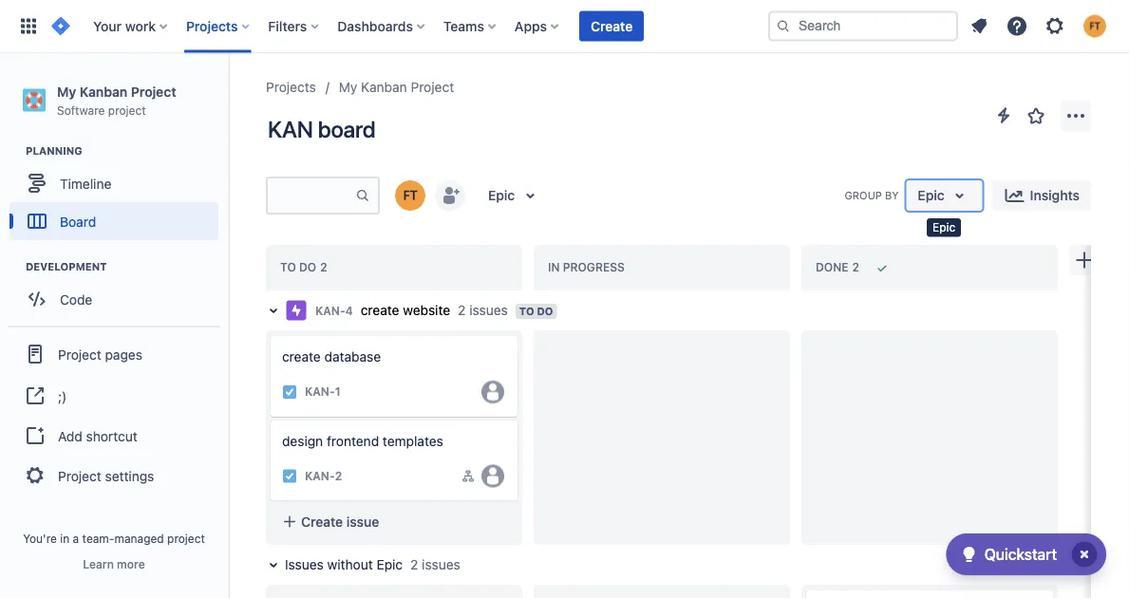 Task type: locate. For each thing, give the bounding box(es) containing it.
my
[[339, 79, 358, 95], [57, 84, 76, 99]]

0 vertical spatial 2
[[458, 303, 466, 318]]

0 vertical spatial create issue
[[837, 345, 915, 361]]

1 horizontal spatial my
[[339, 79, 358, 95]]

1 horizontal spatial 2
[[411, 557, 418, 573]]

kanban
[[361, 79, 407, 95], [80, 84, 128, 99]]

0 horizontal spatial kanban
[[80, 84, 128, 99]]

;)
[[58, 388, 67, 404]]

1 horizontal spatial create issue image
[[795, 578, 818, 599]]

0 vertical spatial unassigned image
[[482, 381, 505, 404]]

my kanban project link
[[339, 76, 454, 99]]

project
[[108, 103, 146, 117], [167, 532, 205, 545]]

0 horizontal spatial issue
[[347, 514, 379, 530]]

automations menu button icon image
[[993, 104, 1016, 127]]

1 unassigned image from the top
[[482, 381, 505, 404]]

board
[[318, 116, 376, 143]]

jira software image
[[49, 15, 72, 38]]

my kanban project software project
[[57, 84, 176, 117]]

1 horizontal spatial project
[[167, 532, 205, 545]]

insights image
[[1004, 184, 1027, 207]]

0 vertical spatial projects
[[186, 18, 238, 34]]

epic inside dropdown button
[[918, 188, 945, 203]]

2 right website
[[458, 303, 466, 318]]

kan-4 link
[[315, 303, 353, 319]]

2 down frontend
[[335, 470, 342, 483]]

issues without epic 2 issues
[[285, 557, 461, 573]]

1 vertical spatial projects
[[266, 79, 316, 95]]

development
[[26, 261, 107, 273]]

do up kan-4 link
[[299, 261, 317, 274]]

1 vertical spatial do
[[537, 305, 553, 318]]

issues right without
[[422, 557, 461, 573]]

kanban up board
[[361, 79, 407, 95]]

0 vertical spatial create
[[591, 18, 633, 34]]

0 horizontal spatial create issue button
[[271, 505, 518, 539]]

planning group
[[10, 144, 227, 246]]

my up software on the left of the page
[[57, 84, 76, 99]]

to
[[280, 261, 296, 274], [520, 305, 535, 318]]

create up task icon
[[282, 349, 321, 365]]

task image
[[282, 385, 297, 400]]

Search this board text field
[[268, 179, 355, 213]]

epic right the add people image
[[488, 188, 515, 203]]

create
[[361, 303, 400, 318], [282, 349, 321, 365]]

more
[[117, 558, 145, 571]]

appswitcher icon image
[[17, 15, 40, 38]]

projects
[[186, 18, 238, 34], [266, 79, 316, 95]]

epic
[[488, 188, 515, 203], [918, 188, 945, 203], [933, 221, 956, 234], [377, 557, 403, 573]]

create right apps popup button
[[591, 18, 633, 34]]

1 vertical spatial issue
[[347, 514, 379, 530]]

1 vertical spatial kan-
[[305, 385, 335, 399]]

my for my kanban project software project
[[57, 84, 76, 99]]

1 vertical spatial create
[[282, 349, 321, 365]]

primary element
[[11, 0, 769, 53]]

kan- inside kan-4 create website 2 issues
[[315, 304, 346, 317]]

project
[[411, 79, 454, 95], [131, 84, 176, 99], [58, 347, 101, 362], [58, 468, 101, 484]]

create column image
[[1074, 249, 1096, 272]]

0 vertical spatial issue
[[882, 345, 915, 361]]

2 horizontal spatial create
[[837, 345, 879, 361]]

issue
[[882, 345, 915, 361], [347, 514, 379, 530]]

create issue button
[[807, 336, 1054, 371], [271, 505, 518, 539]]

my inside my kanban project software project
[[57, 84, 76, 99]]

create down kan-2 link
[[301, 514, 343, 530]]

1 vertical spatial to do
[[520, 305, 553, 318]]

unassigned image
[[482, 381, 505, 404], [482, 465, 505, 488]]

quickstart
[[985, 546, 1057, 564]]

0 vertical spatial create issue image
[[259, 323, 282, 346]]

0 horizontal spatial projects
[[186, 18, 238, 34]]

project inside my kanban project software project
[[108, 103, 146, 117]]

2 vertical spatial create
[[301, 514, 343, 530]]

create inside 'button'
[[591, 18, 633, 34]]

do
[[299, 261, 317, 274], [537, 305, 553, 318]]

0 vertical spatial kan-
[[315, 304, 346, 317]]

settings
[[105, 468, 154, 484]]

0 vertical spatial to
[[280, 261, 296, 274]]

0 horizontal spatial create issue image
[[259, 323, 282, 346]]

epic down epic dropdown button
[[933, 221, 956, 234]]

0 vertical spatial to do
[[280, 261, 317, 274]]

1 horizontal spatial kanban
[[361, 79, 407, 95]]

do down the in
[[537, 305, 553, 318]]

2 vertical spatial kan-
[[305, 470, 335, 483]]

my up board
[[339, 79, 358, 95]]

your work
[[93, 18, 156, 34]]

teams
[[444, 18, 484, 34]]

0 horizontal spatial do
[[299, 261, 317, 274]]

templates
[[383, 434, 444, 449]]

add
[[58, 428, 82, 444]]

create issue image
[[259, 323, 282, 346], [795, 578, 818, 599]]

search image
[[776, 19, 791, 34]]

1 vertical spatial to
[[520, 305, 535, 318]]

notifications image
[[968, 15, 991, 38]]

learn more
[[83, 558, 145, 571]]

kan- right task icon
[[305, 385, 335, 399]]

0 horizontal spatial to do
[[280, 261, 317, 274]]

epic up epic 'tooltip'
[[918, 188, 945, 203]]

1 horizontal spatial issue
[[882, 345, 915, 361]]

banner
[[0, 0, 1130, 53]]

board link
[[10, 203, 219, 241]]

create issue up without
[[301, 514, 379, 530]]

0 horizontal spatial create issue
[[301, 514, 379, 530]]

database
[[325, 349, 381, 365]]

apps button
[[509, 11, 566, 41]]

projects up "sidebar navigation" image
[[186, 18, 238, 34]]

check image
[[958, 543, 981, 566]]

create button
[[580, 11, 644, 41]]

2
[[458, 303, 466, 318], [335, 470, 342, 483], [411, 557, 418, 573]]

project right managed
[[167, 532, 205, 545]]

kan-
[[315, 304, 346, 317], [305, 385, 335, 399], [305, 470, 335, 483]]

group
[[8, 326, 220, 503]]

issues
[[470, 303, 508, 318], [422, 557, 461, 573]]

kan- up "create database"
[[315, 304, 346, 317]]

2 unassigned image from the top
[[482, 465, 505, 488]]

2 vertical spatial 2
[[411, 557, 418, 573]]

add people image
[[439, 184, 462, 207]]

a
[[73, 532, 79, 545]]

1 vertical spatial project
[[167, 532, 205, 545]]

2 right without
[[411, 557, 418, 573]]

create right "4"
[[361, 303, 400, 318]]

projects up 'kan' on the left top of page
[[266, 79, 316, 95]]

to do element
[[280, 261, 331, 274]]

issues right website
[[470, 303, 508, 318]]

kanban for my kanban project
[[361, 79, 407, 95]]

1 horizontal spatial create
[[591, 18, 633, 34]]

1 vertical spatial unassigned image
[[482, 465, 505, 488]]

kanban up software on the left of the page
[[80, 84, 128, 99]]

design
[[282, 434, 323, 449]]

1 vertical spatial create issue
[[301, 514, 379, 530]]

to do up kan-4 link
[[280, 261, 317, 274]]

project down add on the bottom of the page
[[58, 468, 101, 484]]

create issue down done element
[[837, 345, 915, 361]]

shortcut
[[86, 428, 138, 444]]

timeline link
[[10, 165, 219, 203]]

projects inside popup button
[[186, 18, 238, 34]]

work
[[125, 18, 156, 34]]

0 vertical spatial project
[[108, 103, 146, 117]]

0 horizontal spatial issues
[[422, 557, 461, 573]]

1 horizontal spatial projects
[[266, 79, 316, 95]]

project down work
[[131, 84, 176, 99]]

1 horizontal spatial create issue
[[837, 345, 915, 361]]

1 vertical spatial 2
[[335, 470, 342, 483]]

my for my kanban project
[[339, 79, 358, 95]]

create down done element
[[837, 345, 879, 361]]

create issue for right create issue button
[[837, 345, 915, 361]]

create
[[591, 18, 633, 34], [837, 345, 879, 361], [301, 514, 343, 530]]

create issue
[[837, 345, 915, 361], [301, 514, 379, 530]]

teams button
[[438, 11, 503, 41]]

project right software on the left of the page
[[108, 103, 146, 117]]

jira software image
[[49, 15, 72, 38]]

1 horizontal spatial to do
[[520, 305, 553, 318]]

dismiss quickstart image
[[1070, 540, 1100, 570]]

you're
[[23, 532, 57, 545]]

1
[[335, 385, 341, 399]]

kan- right task image
[[305, 470, 335, 483]]

1 vertical spatial create issue image
[[795, 578, 818, 599]]

0 vertical spatial create issue button
[[807, 336, 1054, 371]]

to do
[[280, 261, 317, 274], [520, 305, 553, 318]]

0 horizontal spatial create
[[282, 349, 321, 365]]

Search field
[[769, 11, 959, 41]]

group
[[845, 189, 883, 202]]

kan- for frontend
[[305, 470, 335, 483]]

0 horizontal spatial project
[[108, 103, 146, 117]]

without
[[327, 557, 373, 573]]

0 vertical spatial issues
[[470, 303, 508, 318]]

kanban inside my kanban project software project
[[80, 84, 128, 99]]

0 of 1 child issues complete image
[[461, 469, 476, 484], [461, 469, 476, 484]]

insights
[[1031, 188, 1080, 203]]

project pages
[[58, 347, 142, 362]]

epic right without
[[377, 557, 403, 573]]

0 horizontal spatial create
[[301, 514, 343, 530]]

0 horizontal spatial to
[[280, 261, 296, 274]]

0 vertical spatial create
[[361, 303, 400, 318]]

projects button
[[181, 11, 257, 41]]

1 vertical spatial create
[[837, 345, 879, 361]]

1 vertical spatial create issue button
[[271, 505, 518, 539]]

pages
[[105, 347, 142, 362]]

0 horizontal spatial my
[[57, 84, 76, 99]]

to do down the in
[[520, 305, 553, 318]]



Task type: describe. For each thing, give the bounding box(es) containing it.
0 horizontal spatial 2
[[335, 470, 342, 483]]

development image
[[3, 256, 26, 279]]

planning
[[26, 145, 82, 157]]

projects link
[[266, 76, 316, 99]]

apps
[[515, 18, 547, 34]]

create database
[[282, 349, 381, 365]]

kan-2
[[305, 470, 342, 483]]

kan-2 link
[[305, 468, 342, 485]]

kanban for my kanban project software project
[[80, 84, 128, 99]]

create issue for bottommost create issue button
[[301, 514, 379, 530]]

group by
[[845, 189, 899, 202]]

banner containing your work
[[0, 0, 1130, 53]]

group containing project pages
[[8, 326, 220, 503]]

kan board
[[268, 116, 376, 143]]

1 horizontal spatial to
[[520, 305, 535, 318]]

project settings
[[58, 468, 154, 484]]

design frontend templates
[[282, 434, 444, 449]]

learn
[[83, 558, 114, 571]]

epic tooltip
[[927, 219, 962, 237]]

code
[[60, 291, 92, 307]]

filters
[[268, 18, 307, 34]]

projects for the projects link
[[266, 79, 316, 95]]

dashboards
[[338, 18, 413, 34]]

epic button
[[907, 181, 983, 211]]

2 horizontal spatial 2
[[458, 303, 466, 318]]

code link
[[10, 280, 219, 318]]

filters button
[[263, 11, 326, 41]]

kan
[[268, 116, 313, 143]]

project left pages
[[58, 347, 101, 362]]

epic button
[[477, 181, 553, 211]]

your profile and settings image
[[1084, 15, 1107, 38]]

epic inside popup button
[[488, 188, 515, 203]]

;) link
[[8, 375, 220, 417]]

0 vertical spatial do
[[299, 261, 317, 274]]

quickstart button
[[947, 534, 1107, 576]]

add shortcut
[[58, 428, 138, 444]]

kan-4 create website 2 issues
[[315, 303, 508, 318]]

done element
[[816, 261, 863, 274]]

create for right create issue button
[[837, 345, 879, 361]]

board
[[60, 214, 96, 229]]

you're in a team-managed project
[[23, 532, 205, 545]]

kan-1
[[305, 385, 341, 399]]

project settings link
[[8, 455, 220, 497]]

1 horizontal spatial do
[[537, 305, 553, 318]]

1 vertical spatial issues
[[422, 557, 461, 573]]

dashboards button
[[332, 11, 432, 41]]

sidebar navigation image
[[207, 76, 249, 114]]

1 horizontal spatial issues
[[470, 303, 508, 318]]

in progress
[[548, 261, 625, 274]]

website
[[403, 303, 451, 318]]

team-
[[82, 532, 114, 545]]

create for bottommost create issue button
[[301, 514, 343, 530]]

more image
[[1065, 105, 1088, 127]]

project down teams
[[411, 79, 454, 95]]

insights button
[[993, 181, 1092, 211]]

planning image
[[3, 140, 26, 163]]

funky town image
[[395, 181, 426, 211]]

1 horizontal spatial create
[[361, 303, 400, 318]]

epic inside 'tooltip'
[[933, 221, 956, 234]]

issues
[[285, 557, 324, 573]]

software
[[57, 103, 105, 117]]

add shortcut button
[[8, 417, 220, 455]]

project inside my kanban project software project
[[131, 84, 176, 99]]

help image
[[1006, 15, 1029, 38]]

settings image
[[1044, 15, 1067, 38]]

frontend
[[327, 434, 379, 449]]

development group
[[10, 260, 227, 324]]

my kanban project
[[339, 79, 454, 95]]

your
[[93, 18, 122, 34]]

project pages link
[[8, 334, 220, 375]]

in
[[548, 261, 560, 274]]

your work button
[[87, 11, 175, 41]]

progress
[[563, 261, 625, 274]]

kan- for database
[[305, 385, 335, 399]]

managed
[[114, 532, 164, 545]]

by
[[886, 189, 899, 202]]

issue for bottommost create issue button
[[347, 514, 379, 530]]

learn more button
[[83, 557, 145, 572]]

1 horizontal spatial create issue button
[[807, 336, 1054, 371]]

task image
[[282, 469, 297, 484]]

star kan board image
[[1025, 105, 1048, 127]]

timeline
[[60, 176, 111, 191]]

projects for projects popup button
[[186, 18, 238, 34]]

issue for right create issue button
[[882, 345, 915, 361]]

4
[[346, 304, 353, 317]]

in
[[60, 532, 70, 545]]

kan-1 link
[[305, 384, 341, 400]]

done
[[816, 261, 849, 274]]



Task type: vqa. For each thing, say whether or not it's contained in the screenshot.
WORKED
no



